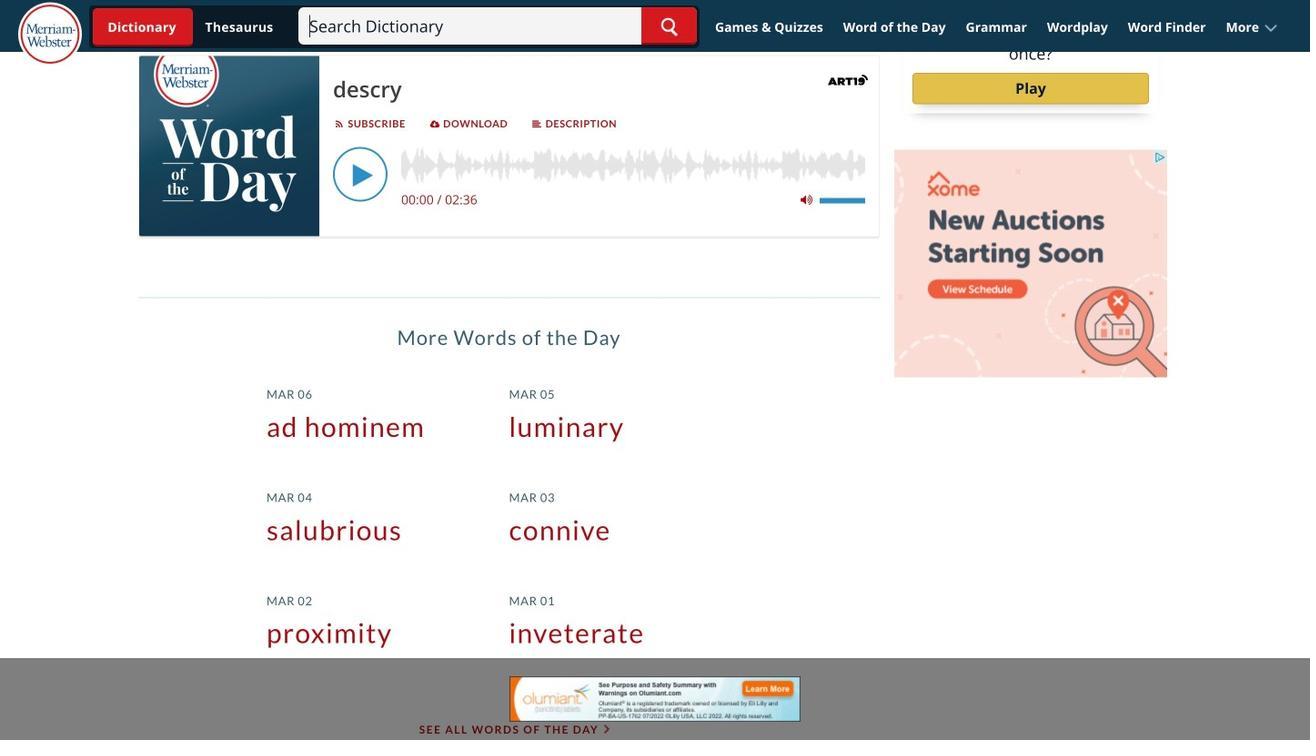 Task type: describe. For each thing, give the bounding box(es) containing it.
toggle mute image
[[798, 191, 811, 208]]

download cloud image
[[429, 118, 441, 130]]

play image
[[345, 159, 381, 185]]

merriam webster - established 1828 image
[[18, 2, 82, 68]]

cover image image
[[139, 56, 320, 236]]

search word image
[[661, 17, 678, 37]]



Task type: locate. For each thing, give the bounding box(es) containing it.
1 horizontal spatial advertisement element
[[895, 150, 1168, 377]]

0 horizontal spatial advertisement element
[[510, 676, 801, 722]]

Search search field
[[299, 7, 697, 45]]

0 vertical spatial advertisement element
[[895, 150, 1168, 377]]

1 vertical spatial advertisement element
[[510, 676, 801, 722]]

advertisement element
[[895, 150, 1168, 377], [510, 676, 801, 722]]

align left image
[[531, 118, 543, 130]]

rss image
[[333, 118, 346, 130]]

toggle search dictionary/thesaurus image
[[93, 8, 193, 46]]



Task type: vqa. For each thing, say whether or not it's contained in the screenshot.
rightmost Advertisement element
yes



